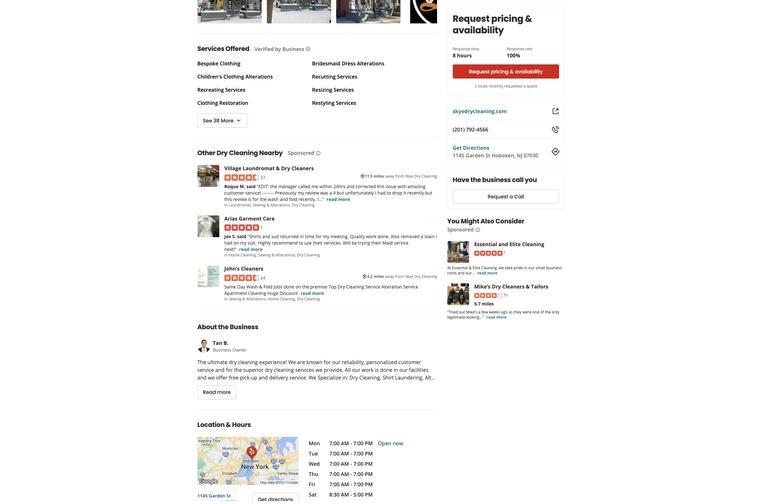 Task type: describe. For each thing, give the bounding box(es) containing it.
24 directions v2 image
[[552, 148, 559, 156]]

4
[[333, 190, 336, 196]]

skyedrycleaning.com link
[[453, 108, 507, 115]]

response for 100%
[[507, 46, 524, 52]]

"tried
[[447, 310, 458, 315]]

24 phone v2 image
[[552, 126, 559, 134]]

clothing for children's
[[223, 73, 244, 80]]

5.7
[[474, 301, 481, 307]]

miles for john's cleaners
[[374, 274, 384, 280]]

& left tailors
[[526, 284, 530, 291]]

thu
[[309, 471, 318, 478]]

24 more v2 image for john's cleaners
[[429, 265, 437, 273]]

essential inside at essential & elite cleaning, we take pride in our small business roots and our…
[[452, 266, 468, 271]]

of
[[540, 310, 544, 315]]

am for tue
[[341, 451, 349, 458]]

more down 'suit.'
[[251, 247, 262, 253]]

am for sat
[[341, 492, 349, 499]]

the inside the "tried out mike's a few weeks ago as they were one of the only legitimate-looking…"
[[545, 310, 551, 315]]

from for john's cleaners
[[395, 274, 404, 280]]

business for by
[[282, 46, 304, 53]]

0 vertical spatial elite
[[510, 241, 521, 248]]

in sewing & alterations, home cleaning, dry cleaning
[[224, 297, 320, 302]]

in laundromat, sewing & alterations, dry cleaning
[[224, 203, 315, 208]]

hours
[[457, 52, 472, 59]]

about the business
[[197, 323, 258, 332]]

1 horizontal spatial home
[[268, 297, 279, 302]]

availability inside button
[[515, 68, 543, 75]]

in inside "shirts and suit returned in time for my meeting. quality work done. also removed a stain i had on my suit. highly recommend to use their services. will be trying their maid service next!"
[[300, 234, 304, 240]]

read more down '4'
[[327, 196, 350, 203]]

jav s. said
[[224, 234, 246, 240]]

drop
[[392, 190, 402, 196]]

few
[[482, 310, 488, 315]]

issue
[[386, 184, 396, 190]]

locals
[[478, 83, 488, 89]]

my inside "edit: the manager called me within 24hrs and corrected this issue with amazing customer service! -------- previously my review was a 4 but unfortunately i had to drop it recently but this review is for the wash and fold recently. i…"
[[298, 190, 304, 196]]

& down recommend
[[272, 253, 275, 258]]

day
[[237, 284, 245, 290]]

& left hours
[[226, 421, 231, 430]]

"shirts and suit returned in time for my meeting. quality work done. also removed a stain i had on my suit. highly recommend to use their services. will be trying their maid service next!"
[[224, 234, 437, 253]]

rate
[[525, 46, 533, 52]]

1 vertical spatial dry
[[265, 367, 273, 374]]

alterations for bridesmaid dress alterations
[[357, 60, 384, 67]]

children's
[[197, 73, 222, 80]]

all
[[345, 367, 351, 374]]

next image
[[426, 0, 433, 3]]

91
[[504, 293, 508, 298]]

suit
[[271, 234, 279, 240]]

0 vertical spatial dry
[[229, 359, 237, 366]]

the
[[197, 359, 206, 366]]

see
[[203, 117, 212, 124]]

manager
[[278, 184, 297, 190]]

0 vertical spatial also
[[481, 217, 494, 226]]

7:00 am - 7:00 pm for thu
[[329, 471, 373, 478]]

8
[[453, 52, 456, 59]]

more left as
[[496, 315, 507, 320]]

skye for john's cleaners
[[405, 274, 413, 280]]

same
[[224, 284, 236, 290]]

1 vertical spatial sewing
[[258, 253, 271, 258]]

as
[[509, 310, 513, 315]]

at
[[447, 266, 451, 271]]

cleaning down 16 marker v2 icon
[[346, 284, 364, 290]]

2 vertical spatial my
[[240, 240, 247, 246]]

alteration
[[381, 284, 402, 290]]

clothing restoration link
[[197, 100, 248, 107]]

for up free
[[226, 367, 233, 374]]

sat
[[309, 492, 317, 499]]

the right about at bottom left
[[218, 323, 229, 332]]

request inside "request pricing & availability"
[[453, 13, 490, 25]]

8:30
[[329, 492, 340, 499]]

more down 24hrs
[[338, 196, 350, 203]]

our inside at essential & elite cleaning, we take pride in our small business roots and our…
[[529, 266, 535, 271]]

24
[[260, 275, 265, 281]]

"shirts
[[247, 234, 261, 240]]

directions
[[463, 145, 489, 152]]

a left quote
[[524, 83, 526, 89]]

and down 'previously'
[[280, 196, 288, 203]]

provide.
[[324, 367, 344, 374]]

cleaning down 'wash'
[[248, 291, 266, 297]]

our down reliability,
[[352, 367, 360, 374]]

24 chevron down v2 image
[[235, 117, 242, 124]]

792-
[[466, 126, 477, 133]]

more down premise
[[312, 291, 324, 297]]

restoration
[[219, 100, 248, 107]]

7:00 am - 7:00 pm for tue
[[329, 451, 373, 458]]

request for the "request a call" button
[[488, 193, 508, 201]]

trying
[[358, 240, 370, 246]]

removed
[[401, 234, 420, 240]]

1 vertical spatial we
[[309, 375, 316, 382]]

the left wash
[[260, 196, 267, 203]]

recreating services link
[[197, 87, 245, 94]]

pm for fri
[[365, 482, 373, 489]]

in up john's
[[224, 253, 228, 258]]

pride
[[514, 266, 523, 271]]

get directions link
[[453, 145, 489, 152]]

4.5 star rating image for laundromat
[[224, 175, 259, 181]]

john's
[[224, 266, 240, 273]]

consider
[[496, 217, 525, 226]]

1 vertical spatial this
[[224, 196, 232, 203]]

4 star rating image
[[474, 293, 503, 299]]

read down 'suit.'
[[239, 247, 249, 253]]

have
[[453, 176, 469, 185]]

sponsored for you might also consider
[[447, 226, 474, 233]]

2 service from the left
[[403, 284, 418, 290]]

2 vertical spatial miles
[[482, 301, 494, 307]]

done.
[[378, 234, 390, 240]]

resizing services link
[[312, 87, 354, 94]]

cleaning up small
[[522, 241, 544, 248]]

for up provide.
[[324, 359, 331, 366]]

services.
[[324, 240, 342, 246]]

16 marker v2 image
[[360, 174, 365, 179]]

0 vertical spatial request pricing & availability
[[453, 13, 532, 37]]

a inside "edit: the manager called me within 24hrs and corrected this issue with amazing customer service! -------- previously my review was a 4 but unfortunately i had to drop it recently but this review is for the wash and fold recently. i…"
[[330, 190, 332, 196]]

fri
[[309, 482, 315, 489]]

services
[[295, 367, 314, 374]]

jobs
[[274, 284, 282, 290]]

5 star rating image for arias garment care "image"
[[224, 225, 259, 231]]

recutting services
[[312, 73, 357, 80]]

4.5 star rating image for cleaners
[[224, 275, 259, 282]]

i inside "edit: the manager called me within 24hrs and corrected this issue with amazing customer service! -------- previously my review was a 4 but unfortunately i had to drop it recently but this review is for the wash and fold recently. i…"
[[375, 190, 376, 196]]

and down consider
[[499, 241, 508, 248]]

0 vertical spatial business
[[482, 176, 511, 185]]

from for village laundromat & dry cleaners
[[395, 174, 404, 179]]

read more link down '4'
[[327, 196, 350, 203]]

1 their from the left
[[313, 240, 323, 246]]

2 vertical spatial sewing
[[229, 297, 241, 302]]

1 for arias garment care "image"
[[260, 225, 263, 231]]

and down the
[[197, 375, 207, 382]]

"edit: the manager called me within 24hrs and corrected this issue with amazing customer service! -------- previously my review was a 4 but unfortunately i had to drop it recently but this review is for the wash and fold recently. i…"
[[224, 184, 432, 203]]

in home cleaning, sewing & alterations, dry cleaning
[[224, 253, 320, 258]]

away for village laundromat & dry cleaners
[[385, 174, 394, 179]]

0 vertical spatial alterations,
[[270, 203, 291, 208]]

we inside at essential & elite cleaning, we take pride in our small business roots and our…
[[499, 266, 504, 271]]

dress
[[342, 60, 356, 67]]

our up laundering,
[[399, 367, 408, 374]]

for inside "shirts and suit returned in time for my meeting. quality work done. also removed a stain i had on my suit. highly recommend to use their services. will be trying their maid service next!"
[[316, 234, 322, 240]]

for inside "edit: the manager called me within 24hrs and corrected this issue with amazing customer service! -------- previously my review was a 4 but unfortunately i had to drop it recently but this review is for the wash and fold recently. i…"
[[252, 196, 259, 203]]

garment
[[239, 215, 262, 222]]

about the business element
[[187, 312, 440, 400]]

discount
[[280, 291, 298, 297]]

business for the
[[230, 323, 258, 332]]

pm for sat
[[365, 492, 373, 499]]

said for laundromat
[[246, 184, 256, 190]]

done inside same day wash & fold jobs done on the premise top dry cleaning service alteration service apartment cleaning huge discount
[[284, 284, 294, 290]]

1 for essential and elite cleaning image
[[504, 250, 506, 256]]

ultimate
[[208, 359, 227, 366]]

read more for at
[[478, 271, 498, 276]]

& up care
[[267, 203, 269, 208]]

previous image
[[201, 0, 208, 3]]

hours
[[232, 421, 251, 430]]

me
[[312, 184, 318, 190]]

village laundromat & dry cleaners
[[224, 165, 314, 172]]

5 star rating image for essential and elite cleaning image
[[474, 251, 503, 256]]

am for wed
[[341, 461, 349, 468]]

request pricing & availability button
[[453, 65, 559, 79]]

in left laundromat,
[[224, 203, 228, 208]]

in down same
[[224, 297, 228, 302]]

it
[[403, 190, 406, 196]]

0 horizontal spatial availability
[[453, 24, 504, 37]]

read more link down 'suit.'
[[239, 247, 262, 253]]

1 vertical spatial alterations,
[[276, 253, 296, 258]]

services up bespoke
[[197, 44, 224, 53]]

0 vertical spatial sewing
[[253, 203, 266, 208]]

services for recreating services
[[225, 87, 245, 94]]

verified
[[254, 46, 274, 53]]

garden inside location & hours element
[[209, 493, 225, 500]]

customer inside "edit: the manager called me within 24hrs and corrected this issue with amazing customer service! -------- previously my review was a 4 but unfortunately i had to drop it recently but this review is for the wash and fold recently. i…"
[[224, 190, 244, 196]]

with
[[398, 184, 407, 190]]

had inside "shirts and suit returned in time for my meeting. quality work done. also removed a stain i had on my suit. highly recommend to use their services. will be trying their maid service next!"
[[224, 240, 232, 246]]

see 38 more button
[[197, 114, 248, 128]]

free
[[229, 375, 239, 382]]

0 vertical spatial essential
[[474, 241, 497, 248]]

fold
[[264, 284, 272, 290]]

0 vertical spatial cleaning
[[238, 359, 258, 366]]

were
[[523, 310, 532, 315]]

a inside button
[[510, 193, 513, 201]]

laundromat,
[[229, 203, 252, 208]]

time inside response time 8 hours
[[471, 46, 479, 52]]

services offered element
[[187, 34, 437, 128]]

request pricing & availability inside the request pricing & availability button
[[469, 68, 543, 75]]

& down nearby
[[276, 165, 280, 172]]

mike's
[[474, 284, 491, 291]]

response time 8 hours
[[453, 46, 479, 59]]

cleaning down 24 more v2 image
[[422, 174, 437, 179]]

garden inside "get directions 1145 garden st hoboken, nj 07030"
[[466, 152, 484, 159]]

2 locals recently requested a quote
[[475, 83, 537, 89]]

dry inside same day wash & fold jobs done on the premise top dry cleaning service alteration service apartment cleaning huge discount
[[338, 284, 345, 290]]

0 vertical spatial recently
[[489, 83, 503, 89]]

highly
[[258, 240, 271, 246]]

village laundromat & dry cleaners link
[[224, 165, 314, 172]]

& inside button
[[510, 68, 514, 75]]

& up the rate
[[525, 13, 532, 25]]

and inside at essential & elite cleaning, we take pride in our small business roots and our…
[[458, 271, 465, 276]]

2 vertical spatial clothing
[[197, 100, 218, 107]]

2 but from the left
[[425, 190, 432, 196]]

b.
[[224, 340, 228, 347]]

cleaning right fold at left top
[[299, 203, 315, 208]]

tue
[[309, 451, 318, 458]]

photo of tan b. image
[[197, 340, 210, 353]]

16 checkmark badged v2 image
[[306, 47, 311, 52]]

wash
[[246, 284, 258, 290]]

1 vertical spatial cleaners
[[241, 266, 263, 273]]

0 horizontal spatial home
[[229, 253, 240, 258]]

1 vertical spatial my
[[323, 234, 329, 240]]

might
[[461, 217, 479, 226]]

cleaning down premise
[[304, 297, 320, 302]]

done inside the ultimate dry cleaning experience! we are known for our reliability, personalized customer service and for the superior dry cleaning services we provide. all our work is done in our facilities and we offer free pick-up and delivery service.  we specialize in: dry cleaning, shirt laundering, alt …
[[380, 367, 392, 374]]

quality
[[350, 234, 365, 240]]

response rate 100%
[[507, 46, 533, 59]]

and up offer
[[215, 367, 224, 374]]

service inside "shirts and suit returned in time for my meeting. quality work done. also removed a stain i had on my suit. highly recommend to use their services. will be trying their maid service next!"
[[394, 240, 409, 246]]

was
[[320, 190, 328, 196]]

24 more v2 image for arias garment care
[[429, 215, 437, 223]]

& inside at essential & elite cleaning, we take pride in our small business roots and our…
[[469, 266, 472, 271]]

also inside "shirts and suit returned in time for my meeting. quality work done. also removed a stain i had on my suit. highly recommend to use their services. will be trying their maid service next!"
[[391, 234, 400, 240]]

laundering,
[[395, 375, 424, 382]]

location & hours element
[[187, 410, 447, 502]]

pm for wed
[[365, 461, 373, 468]]

arias garment care link
[[224, 215, 275, 222]]

the inside the ultimate dry cleaning experience! we are known for our reliability, personalized customer service and for the superior dry cleaning services we provide. all our work is done in our facilities and we offer free pick-up and delivery service.  we specialize in: dry cleaning, shirt laundering, alt …
[[234, 367, 242, 374]]

pricing inside button
[[491, 68, 509, 75]]

& down day
[[242, 297, 245, 302]]

24 external link v2 image
[[552, 108, 559, 115]]

read for same
[[301, 291, 311, 297]]

1 horizontal spatial cleaners
[[292, 165, 314, 172]]



Task type: locate. For each thing, give the bounding box(es) containing it.
services for resizing services
[[334, 87, 354, 94]]

recently inside "edit: the manager called me within 24hrs and corrected this issue with amazing customer service! -------- previously my review was a 4 but unfortunately i had to drop it recently but this review is for the wash and fold recently. i…"
[[407, 190, 424, 196]]

laundromat
[[243, 165, 275, 172]]

services down children's clothing alterations
[[225, 87, 245, 94]]

this
[[377, 184, 385, 190], [224, 196, 232, 203]]

will
[[343, 240, 350, 246]]

clothing up recreating services on the left of the page
[[223, 73, 244, 80]]

alterations for children's clothing alterations
[[245, 73, 273, 80]]

6 pm from the top
[[365, 492, 373, 499]]

4 7:00 am - 7:00 pm from the top
[[329, 471, 373, 478]]

call
[[514, 193, 524, 201]]

restyling services
[[312, 100, 356, 107]]

business inside at essential & elite cleaning, we take pride in our small business roots and our…
[[546, 266, 562, 271]]

16 info v2 image for nearby
[[316, 151, 321, 156]]

st inside "get directions 1145 garden st hoboken, nj 07030"
[[486, 152, 490, 159]]

1 vertical spatial time
[[305, 234, 314, 240]]

work inside "shirts and suit returned in time for my meeting. quality work done. also removed a stain i had on my suit. highly recommend to use their services. will be trying their maid service next!"
[[366, 234, 376, 240]]

dry down experience!
[[265, 367, 273, 374]]

other dry cleaning nearby
[[197, 149, 283, 158]]

1 vertical spatial on
[[296, 284, 301, 290]]

07030
[[524, 152, 539, 159]]

1 vertical spatial is
[[375, 367, 379, 374]]

the ultimate dry cleaning experience! we are known for our reliability, personalized customer service and for the superior dry cleaning services we provide. all our work is done in our facilities and we offer free pick-up and delivery service.  we specialize in: dry cleaning, shirt laundering, alt …
[[197, 359, 435, 382]]

24 more v2 image left the at
[[429, 265, 437, 273]]

5 star rating image
[[224, 225, 259, 231], [474, 251, 503, 256]]

read for at
[[478, 271, 486, 276]]

0 horizontal spatial on
[[233, 240, 239, 246]]

1 horizontal spatial 16 info v2 image
[[475, 228, 480, 233]]

service down 4.2 miles away from skye dry cleaning
[[403, 284, 418, 290]]

my down called
[[298, 190, 304, 196]]

0 vertical spatial done
[[284, 284, 294, 290]]

4.5 star rating image
[[224, 175, 259, 181], [224, 275, 259, 282]]

alterations down verified
[[245, 73, 273, 80]]

4 pm from the top
[[365, 471, 373, 478]]

away
[[385, 174, 394, 179], [385, 274, 394, 280]]

0 vertical spatial on
[[233, 240, 239, 246]]

1 horizontal spatial service
[[403, 284, 418, 290]]

business for b.
[[213, 347, 231, 353]]

request a call button
[[453, 190, 559, 204]]

clothing down recreating
[[197, 100, 218, 107]]

from up with at right top
[[395, 174, 404, 179]]

(201) 792-4566
[[453, 126, 488, 133]]

1 horizontal spatial had
[[378, 190, 386, 196]]

home
[[229, 253, 240, 258], [268, 297, 279, 302]]

arias
[[224, 215, 237, 222]]

garden
[[466, 152, 484, 159], [209, 493, 225, 500]]

24 more v2 image
[[429, 215, 437, 223], [429, 265, 437, 273]]

take
[[505, 266, 513, 271]]

jav
[[224, 234, 231, 240]]

sponsored right nearby
[[288, 150, 314, 157]]

1 response from the left
[[453, 46, 470, 52]]

my left 'suit.'
[[240, 240, 247, 246]]

16 marker v2 image
[[362, 275, 367, 280]]

1 am from the top
[[341, 440, 349, 448]]

read more link for same
[[301, 291, 324, 297]]

0 vertical spatial alterations
[[357, 60, 384, 67]]

3 pm from the top
[[365, 461, 373, 468]]

in inside at essential & elite cleaning, we take pride in our small business roots and our…
[[524, 266, 528, 271]]

to inside "edit: the manager called me within 24hrs and corrected this issue with amazing customer service! -------- previously my review was a 4 but unfortunately i had to drop it recently but this review is for the wash and fold recently. i…"
[[387, 190, 391, 196]]

am for thu
[[341, 471, 349, 478]]

1145
[[453, 152, 465, 159], [197, 493, 208, 500]]

we left offer
[[208, 375, 215, 382]]

service down the
[[197, 367, 214, 374]]

we down the services
[[309, 375, 316, 382]]

2 7:00 am - 7:00 pm from the top
[[329, 451, 373, 458]]

pm for mon
[[365, 440, 373, 448]]

1 horizontal spatial we
[[316, 367, 323, 374]]

miles for village laundromat & dry cleaners
[[374, 174, 384, 179]]

we left take
[[499, 266, 504, 271]]

0 horizontal spatial garden
[[209, 493, 225, 500]]

response up 100% on the top right of page
[[507, 46, 524, 52]]

cleaning, inside the ultimate dry cleaning experience! we are known for our reliability, personalized customer service and for the superior dry cleaning services we provide. all our work is done in our facilities and we offer free pick-up and delivery service.  we specialize in: dry cleaning, shirt laundering, alt …
[[359, 375, 381, 382]]

1 vertical spatial skye
[[405, 274, 413, 280]]

essential and elite cleaning image
[[447, 241, 469, 263]]

also right might
[[481, 217, 494, 226]]

read down '4'
[[327, 196, 337, 203]]

0 horizontal spatial but
[[337, 190, 344, 196]]

services offered
[[197, 44, 249, 53]]

1 vertical spatial we
[[316, 367, 323, 374]]

from
[[395, 174, 404, 179], [395, 274, 404, 280]]

recently down amazing
[[407, 190, 424, 196]]

24hrs
[[333, 184, 345, 190]]

services for restyling services
[[336, 100, 356, 107]]

tan b. business owner
[[213, 340, 247, 353]]

0 horizontal spatial 5 star rating image
[[224, 225, 259, 231]]

1 vertical spatial 1145
[[197, 493, 208, 500]]

cleaning, down 'suit.'
[[241, 253, 257, 258]]

i down corrected
[[375, 190, 376, 196]]

business up the "request a call" button
[[482, 176, 511, 185]]

11.5 miles away from skye dry cleaning
[[365, 174, 437, 179]]

work inside the ultimate dry cleaning experience! we are known for our reliability, personalized customer service and for the superior dry cleaning services we provide. all our work is done in our facilities and we offer free pick-up and delivery service.  we specialize in: dry cleaning, shirt laundering, alt …
[[362, 367, 374, 374]]

map image
[[197, 438, 298, 486]]

in inside the ultimate dry cleaning experience! we are known for our reliability, personalized customer service and for the superior dry cleaning services we provide. all our work is done in our facilities and we offer free pick-up and delivery service.  we specialize in: dry cleaning, shirt laundering, alt …
[[394, 367, 398, 374]]

5 star rating image up jav s. said
[[224, 225, 259, 231]]

service
[[365, 284, 380, 290], [403, 284, 418, 290]]

had left drop
[[378, 190, 386, 196]]

customer inside the ultimate dry cleaning experience! we are known for our reliability, personalized customer service and for the superior dry cleaning services we provide. all our work is done in our facilities and we offer free pick-up and delivery service.  we specialize in: dry cleaning, shirt laundering, alt …
[[398, 359, 421, 366]]

1 but from the left
[[337, 190, 344, 196]]

pricing inside "request pricing & availability"
[[492, 13, 523, 25]]

read down premise
[[301, 291, 311, 297]]

1 horizontal spatial is
[[375, 367, 379, 374]]

2 pm from the top
[[365, 451, 373, 458]]

business up owner at the bottom of the page
[[230, 323, 258, 332]]

0 vertical spatial service
[[394, 240, 409, 246]]

by
[[275, 46, 281, 53]]

2 4.5 star rating image from the top
[[224, 275, 259, 282]]

time up use
[[305, 234, 314, 240]]

1 vertical spatial elite
[[473, 266, 480, 271]]

1 vertical spatial availability
[[515, 68, 543, 75]]

mike's dry cleaners & tailors link
[[474, 284, 548, 291]]

their
[[313, 240, 323, 246], [371, 240, 381, 246]]

a inside the "tried out mike's a few weeks ago as they were one of the only legitimate-looking…"
[[479, 310, 481, 315]]

1 vertical spatial review
[[233, 196, 247, 203]]

a left '4'
[[330, 190, 332, 196]]

& right roots
[[469, 266, 472, 271]]

read more link left as
[[487, 315, 507, 320]]

response inside response rate 100%
[[507, 46, 524, 52]]

1 vertical spatial home
[[268, 297, 279, 302]]

and left our…
[[458, 271, 465, 276]]

clothing for bespoke
[[220, 60, 240, 67]]

away for john's cleaners
[[385, 274, 394, 280]]

0 horizontal spatial sponsored
[[288, 150, 314, 157]]

cleaning, left take
[[481, 266, 498, 271]]

0 vertical spatial sponsored
[[288, 150, 314, 157]]

0 horizontal spatial 1145
[[197, 493, 208, 500]]

1 vertical spatial to
[[299, 240, 303, 246]]

0 horizontal spatial customer
[[224, 190, 244, 196]]

0 horizontal spatial also
[[391, 234, 400, 240]]

0 vertical spatial miles
[[374, 174, 384, 179]]

cleaning up superior
[[238, 359, 258, 366]]

shirt
[[383, 375, 394, 382]]

miles down 4 star rating image
[[482, 301, 494, 307]]

0 horizontal spatial had
[[224, 240, 232, 246]]

customer up facilities on the right bottom
[[398, 359, 421, 366]]

response up hours
[[453, 46, 470, 52]]

small
[[536, 266, 545, 271]]

1 7:00 am - 7:00 pm from the top
[[329, 440, 373, 448]]

service inside the ultimate dry cleaning experience! we are known for our reliability, personalized customer service and for the superior dry cleaning services we provide. all our work is done in our facilities and we offer free pick-up and delivery service.  we specialize in: dry cleaning, shirt laundering, alt …
[[197, 367, 214, 374]]

and inside "shirts and suit returned in time for my meeting. quality work done. also removed a stain i had on my suit. highly recommend to use their services. will be trying their maid service next!"
[[262, 234, 270, 240]]

miles right 4.2
[[374, 274, 384, 280]]

the right have
[[471, 176, 481, 185]]

mike's
[[466, 310, 478, 315]]

read
[[203, 389, 216, 397]]

1 service from the left
[[365, 284, 380, 290]]

0 vertical spatial from
[[395, 174, 404, 179]]

5 7:00 am - 7:00 pm from the top
[[329, 482, 373, 489]]

16 info v2 image for consider
[[475, 228, 480, 233]]

request
[[453, 13, 490, 25], [469, 68, 490, 75], [488, 193, 508, 201]]

on inside "shirts and suit returned in time for my meeting. quality work done. also removed a stain i had on my suit. highly recommend to use their services. will be trying their maid service next!"
[[233, 240, 239, 246]]

cleaning up village at the top left of the page
[[229, 149, 258, 158]]

5 pm from the top
[[365, 482, 373, 489]]

1 vertical spatial away
[[385, 274, 394, 280]]

2 from from the top
[[395, 274, 404, 280]]

0 horizontal spatial review
[[233, 196, 247, 203]]

location
[[197, 421, 225, 430]]

bespoke
[[197, 60, 218, 67]]

100%
[[507, 52, 520, 59]]

7:00 am - 7:00 pm for mon
[[329, 440, 373, 448]]

response inside response time 8 hours
[[453, 46, 470, 52]]

& inside same day wash & fold jobs done on the premise top dry cleaning service alteration service apartment cleaning huge discount
[[259, 284, 262, 290]]

0 vertical spatial garden
[[466, 152, 484, 159]]

work up trying
[[366, 234, 376, 240]]

alterations, down 'previously'
[[270, 203, 291, 208]]

john's cleaners image
[[197, 266, 219, 288]]

and up unfortunately
[[346, 184, 355, 190]]

experience!
[[259, 359, 287, 366]]

1 horizontal spatial sponsored
[[447, 226, 474, 233]]

3 am from the top
[[341, 461, 349, 468]]

read more link for "tried
[[487, 315, 507, 320]]

essential right the at
[[452, 266, 468, 271]]

24 more v2 image
[[429, 165, 437, 173]]

i…"
[[317, 196, 324, 203]]

stain
[[424, 234, 434, 240]]

s.
[[232, 234, 236, 240]]

business right small
[[546, 266, 562, 271]]

5 am from the top
[[341, 482, 349, 489]]

cleaning, inside at essential & elite cleaning, we take pride in our small business roots and our…
[[481, 266, 498, 271]]

said for garment
[[237, 234, 246, 240]]

4 am from the top
[[341, 471, 349, 478]]

0 horizontal spatial is
[[248, 196, 251, 203]]

i inside "shirts and suit returned in time for my meeting. quality work done. also removed a stain i had on my suit. highly recommend to use their services. will be trying their maid service next!"
[[436, 234, 437, 240]]

services
[[197, 44, 224, 53], [337, 73, 357, 80], [225, 87, 245, 94], [334, 87, 354, 94], [336, 100, 356, 107]]

1145 inside "get directions 1145 garden st hoboken, nj 07030"
[[453, 152, 465, 159]]

wash
[[268, 196, 279, 203]]

0 vertical spatial 16 info v2 image
[[316, 151, 321, 156]]

and right up
[[259, 375, 268, 382]]

1145 garden st link
[[197, 493, 231, 500]]

alterations right dress at left top
[[357, 60, 384, 67]]

1 horizontal spatial response
[[507, 46, 524, 52]]

skye for village laundromat & dry cleaners
[[405, 174, 413, 179]]

0 horizontal spatial we
[[288, 359, 296, 366]]

0 horizontal spatial 1
[[260, 225, 263, 231]]

said up service!
[[246, 184, 256, 190]]

1 horizontal spatial review
[[305, 190, 319, 196]]

1 away from the top
[[385, 174, 394, 179]]

legitimate-
[[447, 315, 466, 320]]

0 vertical spatial pricing
[[492, 13, 523, 25]]

2 24 more v2 image from the top
[[429, 265, 437, 273]]

service down removed
[[394, 240, 409, 246]]

(201)
[[453, 126, 465, 133]]

ago
[[501, 310, 508, 315]]

verified by business
[[254, 46, 304, 53]]

1 vertical spatial had
[[224, 240, 232, 246]]

2 vertical spatial we
[[208, 375, 215, 382]]

0 vertical spatial request
[[453, 13, 490, 25]]

5:00
[[353, 492, 364, 499]]

0 horizontal spatial my
[[240, 240, 247, 246]]

1 24 more v2 image from the top
[[429, 215, 437, 223]]

st inside location & hours element
[[226, 493, 231, 500]]

2 horizontal spatial my
[[323, 234, 329, 240]]

services for recutting services
[[337, 73, 357, 80]]

we down known
[[316, 367, 323, 374]]

0 vertical spatial cleaners
[[292, 165, 314, 172]]

4.2 miles away from skye dry cleaning
[[367, 274, 437, 280]]

bridesmaid
[[312, 60, 340, 67]]

get directions 1145 garden st hoboken, nj 07030
[[453, 145, 539, 159]]

1 horizontal spatial cleaning
[[274, 367, 294, 374]]

request for the request pricing & availability button on the right top of the page
[[469, 68, 490, 75]]

to inside "shirts and suit returned in time for my meeting. quality work done. also removed a stain i had on my suit. highly recommend to use their services. will be trying their maid service next!"
[[299, 240, 303, 246]]

village
[[224, 165, 241, 172]]

2 away from the top
[[385, 274, 394, 280]]

2 response from the left
[[507, 46, 524, 52]]

1 vertical spatial 24 more v2 image
[[429, 265, 437, 273]]

in
[[224, 203, 228, 208], [300, 234, 304, 240], [224, 253, 228, 258], [524, 266, 528, 271], [224, 297, 228, 302], [394, 367, 398, 374]]

1 vertical spatial business
[[546, 266, 562, 271]]

0 vertical spatial we
[[499, 266, 504, 271]]

services down resizing services
[[336, 100, 356, 107]]

2 vertical spatial alterations,
[[246, 297, 267, 302]]

offered
[[226, 44, 249, 53]]

in right returned
[[300, 234, 304, 240]]

7:00 am - 7:00 pm for fri
[[329, 482, 373, 489]]

cleaning left roots
[[422, 274, 437, 280]]

skyedrycleaning.com
[[453, 108, 507, 115]]

service!
[[245, 190, 261, 196]]

0 vertical spatial 1145
[[453, 152, 465, 159]]

mike's dry cleaners & tailors image
[[447, 284, 469, 306]]

time inside "shirts and suit returned in time for my meeting. quality work done. also removed a stain i had on my suit. highly recommend to use their services. will be trying their maid service next!"
[[305, 234, 314, 240]]

1 skye from the top
[[405, 174, 413, 179]]

1 from from the top
[[395, 174, 404, 179]]

2 vertical spatial business
[[213, 347, 231, 353]]

dry inside the ultimate dry cleaning experience! we are known for our reliability, personalized customer service and for the superior dry cleaning services we provide. all our work is done in our facilities and we offer free pick-up and delivery service.  we specialize in: dry cleaning, shirt laundering, alt …
[[350, 375, 358, 382]]

a inside "shirts and suit returned in time for my meeting. quality work done. also removed a stain i had on my suit. highly recommend to use their services. will be trying their maid service next!"
[[421, 234, 423, 240]]

is inside the ultimate dry cleaning experience! we are known for our reliability, personalized customer service and for the superior dry cleaning services we provide. all our work is done in our facilities and we offer free pick-up and delivery service.  we specialize in: dry cleaning, shirt laundering, alt …
[[375, 367, 379, 374]]

alterations, down recommend
[[276, 253, 296, 258]]

our up provide.
[[332, 359, 340, 366]]

1 horizontal spatial 1
[[504, 250, 506, 256]]

2 their from the left
[[371, 240, 381, 246]]

1 horizontal spatial service
[[394, 240, 409, 246]]

1 horizontal spatial customer
[[398, 359, 421, 366]]

read more left as
[[487, 315, 507, 320]]

cleaning
[[238, 359, 258, 366], [274, 367, 294, 374]]

4566
[[477, 126, 488, 133]]

1 horizontal spatial done
[[380, 367, 392, 374]]

more up mike's
[[487, 271, 498, 276]]

1 horizontal spatial time
[[471, 46, 479, 52]]

1 vertical spatial pricing
[[491, 68, 509, 75]]

about
[[197, 323, 217, 332]]

nj
[[517, 152, 523, 159]]

& up requested
[[510, 68, 514, 75]]

response
[[453, 46, 470, 52], [507, 46, 524, 52]]

1 horizontal spatial dry
[[265, 367, 273, 374]]

1 pm from the top
[[365, 440, 373, 448]]

2 horizontal spatial cleaners
[[502, 284, 525, 291]]

more inside "button"
[[217, 389, 231, 397]]

0 vertical spatial to
[[387, 190, 391, 196]]

sponsored for other dry cleaning nearby
[[288, 150, 314, 157]]

1 horizontal spatial 5 star rating image
[[474, 251, 503, 256]]

arias garment care image
[[197, 216, 219, 238]]

0 vertical spatial review
[[305, 190, 319, 196]]

the inside same day wash & fold jobs done on the premise top dry cleaning service alteration service apartment cleaning huge discount
[[302, 284, 309, 290]]

1 vertical spatial garden
[[209, 493, 225, 500]]

read more link for at
[[478, 271, 498, 276]]

done up discount
[[284, 284, 294, 290]]

business inside services offered element
[[282, 46, 304, 53]]

this left "issue"
[[377, 184, 385, 190]]

weeks
[[489, 310, 500, 315]]

1 vertical spatial also
[[391, 234, 400, 240]]

pm for thu
[[365, 471, 373, 478]]

you might also consider
[[447, 217, 525, 226]]

1 horizontal spatial my
[[298, 190, 304, 196]]

1 vertical spatial recently
[[407, 190, 424, 196]]

0 horizontal spatial response
[[453, 46, 470, 52]]

0 vertical spatial 4.5 star rating image
[[224, 175, 259, 181]]

0 horizontal spatial i
[[375, 190, 376, 196]]

on down jav s. said
[[233, 240, 239, 246]]

our
[[529, 266, 535, 271], [332, 359, 340, 366], [352, 367, 360, 374], [399, 367, 408, 374]]

0 vertical spatial home
[[229, 253, 240, 258]]

is inside "edit: the manager called me within 24hrs and corrected this issue with amazing customer service! -------- previously my review was a 4 but unfortunately i had to drop it recently but this review is for the wash and fold recently. i…"
[[248, 196, 251, 203]]

1 horizontal spatial elite
[[510, 241, 521, 248]]

top
[[328, 284, 336, 290]]

pm for tue
[[365, 451, 373, 458]]

am for mon
[[341, 440, 349, 448]]

0 horizontal spatial their
[[313, 240, 323, 246]]

cleaning, down the jobs at the bottom
[[280, 297, 296, 302]]

1 up "shirts
[[260, 225, 263, 231]]

is down personalized at the bottom
[[375, 367, 379, 374]]

arias garment care
[[224, 215, 275, 222]]

we
[[499, 266, 504, 271], [316, 367, 323, 374], [208, 375, 215, 382]]

6 am from the top
[[341, 492, 349, 499]]

read more down 'suit.'
[[239, 247, 262, 253]]

2 am from the top
[[341, 451, 349, 458]]

read more for "tried
[[487, 315, 507, 320]]

0 vertical spatial this
[[377, 184, 385, 190]]

is down service!
[[248, 196, 251, 203]]

elite inside at essential & elite cleaning, we take pride in our small business roots and our…
[[473, 266, 480, 271]]

delivery
[[269, 375, 288, 382]]

read more down premise
[[301, 291, 324, 297]]

16 info v2 image
[[316, 151, 321, 156], [475, 228, 480, 233]]

read left ago
[[487, 315, 495, 320]]

location & hours
[[197, 421, 251, 430]]

to
[[387, 190, 391, 196], [299, 240, 303, 246]]

1 vertical spatial clothing
[[223, 73, 244, 80]]

24 more v2 image up the stain
[[429, 215, 437, 223]]

service down 4.2
[[365, 284, 380, 290]]

3 7:00 am - 7:00 pm from the top
[[329, 461, 373, 468]]

superior
[[243, 367, 263, 374]]

1 vertical spatial alterations
[[245, 73, 273, 80]]

0 vertical spatial 24 more v2 image
[[429, 215, 437, 223]]

read more link down premise
[[301, 291, 324, 297]]

to left use
[[299, 240, 303, 246]]

also up 'maid'
[[391, 234, 400, 240]]

personalized
[[366, 359, 397, 366]]

cleaning
[[229, 149, 258, 158], [422, 174, 437, 179], [299, 203, 315, 208], [522, 241, 544, 248], [304, 253, 320, 258], [422, 274, 437, 280], [346, 284, 364, 290], [248, 291, 266, 297], [304, 297, 320, 302]]

0 horizontal spatial done
[[284, 284, 294, 290]]

on inside same day wash & fold jobs done on the premise top dry cleaning service alteration service apartment cleaning huge discount
[[296, 284, 301, 290]]

read more for same
[[301, 291, 324, 297]]

0 horizontal spatial to
[[299, 240, 303, 246]]

1 vertical spatial done
[[380, 367, 392, 374]]

cleaners up 91
[[502, 284, 525, 291]]

for down service!
[[252, 196, 259, 203]]

within
[[319, 184, 332, 190]]

alterations,
[[270, 203, 291, 208], [276, 253, 296, 258], [246, 297, 267, 302]]

read more button
[[197, 386, 236, 400]]

2 skye from the top
[[405, 274, 413, 280]]

…
[[431, 375, 435, 382]]

tan
[[213, 340, 222, 347]]

we left are
[[288, 359, 296, 366]]

they
[[514, 310, 522, 315]]

facilities
[[409, 367, 429, 374]]

8:30 am - 5:00 pm
[[329, 492, 373, 499]]

village laundromat & dry cleaners image
[[197, 166, 219, 187]]

the up free
[[234, 367, 242, 374]]

had inside "edit: the manager called me within 24hrs and corrected this issue with amazing customer service! -------- previously my review was a 4 but unfortunately i had to drop it recently but this review is for the wash and fold recently. i…"
[[378, 190, 386, 196]]

cleaning down use
[[304, 253, 320, 258]]

1145 inside location & hours element
[[197, 493, 208, 500]]

the right '"edit:' on the left of the page
[[270, 184, 277, 190]]

1 vertical spatial work
[[362, 367, 374, 374]]

business down b.
[[213, 347, 231, 353]]

1 horizontal spatial availability
[[515, 68, 543, 75]]

but down amazing
[[425, 190, 432, 196]]

am for fri
[[341, 482, 349, 489]]

sponsored
[[288, 150, 314, 157], [447, 226, 474, 233]]

you
[[525, 176, 537, 185]]

but
[[337, 190, 344, 196], [425, 190, 432, 196]]

business inside tan b. business owner
[[213, 347, 231, 353]]

1 vertical spatial said
[[237, 234, 246, 240]]

1 horizontal spatial garden
[[466, 152, 484, 159]]

apartment
[[224, 291, 247, 297]]

1 horizontal spatial essential
[[474, 241, 497, 248]]

1 vertical spatial 1
[[504, 250, 506, 256]]

other
[[197, 149, 215, 158]]

response for 8
[[453, 46, 470, 52]]

home up john's
[[229, 253, 240, 258]]

"edit:
[[257, 184, 269, 190]]

0 horizontal spatial 16 info v2 image
[[316, 151, 321, 156]]

read for "tried
[[487, 315, 495, 320]]

home down the jobs at the bottom
[[268, 297, 279, 302]]

1 4.5 star rating image from the top
[[224, 175, 259, 181]]

7:00 am - 7:00 pm for wed
[[329, 461, 373, 468]]



Task type: vqa. For each thing, say whether or not it's contained in the screenshot.
ORDER NOW
no



